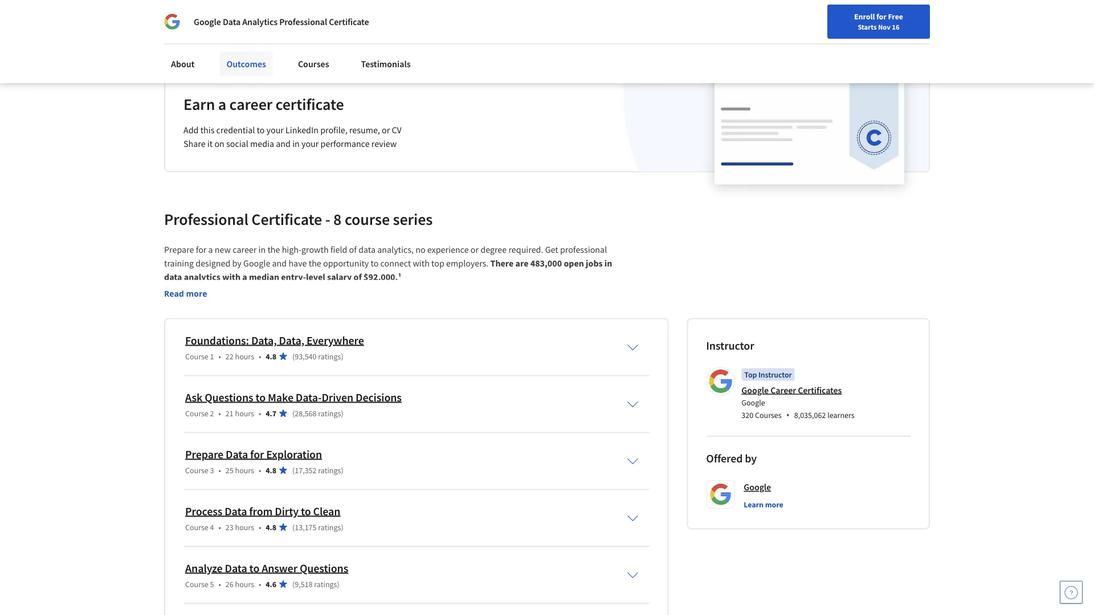 Task type: describe. For each thing, give the bounding box(es) containing it.
states
[[618, 27, 638, 38]]

26
[[226, 579, 233, 590]]

six
[[387, 27, 396, 38]]

series
[[393, 209, 433, 229]]

data-
[[296, 391, 322, 405]]

new inside ¹lightcast™ us job postings (median salary with 0-5 years experience), jan. 1, 2022 - dec. 31, 2022). ²positive career outcome (e.g., new job, promotion, or raise) within six months of completion. based on program graduate survey, united states 2022.
[[267, 27, 281, 38]]

learn more
[[744, 500, 783, 510]]

data inside there are 483,000 open jobs in data analytics with a median entry-level salary of $92,000.¹
[[164, 272, 182, 283]]

us
[[204, 16, 213, 26]]

) for ask questions to make data-driven decisions
[[341, 409, 343, 419]]

connect
[[380, 258, 411, 269]]

to inside prepare for a new career in the high-growth field of data analytics, no experience or degree required. get professional training designed by google and have the opportunity to connect with top employers.
[[371, 258, 379, 269]]

4.6
[[266, 579, 276, 590]]

new inside prepare for a new career in the high-growth field of data analytics, no experience or degree required. get professional training designed by google and have the opportunity to connect with top employers.
[[215, 244, 231, 256]]

google up 320
[[742, 398, 765, 408]]

course 3 • 25 hours •
[[185, 466, 261, 476]]

• left 4.6 at the bottom
[[259, 579, 261, 590]]

linkedin
[[286, 125, 319, 136]]

opportunity
[[323, 258, 369, 269]]

hours for foundations:
[[235, 352, 254, 362]]

cv
[[392, 125, 402, 136]]

of inside ¹lightcast™ us job postings (median salary with 0-5 years experience), jan. 1, 2022 - dec. 31, 2022). ²positive career outcome (e.g., new job, promotion, or raise) within six months of completion. based on program graduate survey, united states 2022.
[[425, 27, 431, 38]]

free
[[888, 11, 903, 22]]

2022
[[423, 16, 439, 26]]

course 5 • 26 hours •
[[185, 579, 261, 590]]

make
[[268, 391, 293, 405]]

more for learn more
[[765, 500, 783, 510]]

• right 4
[[219, 522, 221, 533]]

add
[[183, 125, 199, 136]]

data for for
[[226, 448, 248, 462]]

²positive
[[164, 27, 193, 38]]

foundations: data, data, everywhere
[[185, 334, 364, 348]]

( for everywhere
[[292, 352, 295, 362]]

• right 3
[[219, 466, 221, 476]]

ask
[[185, 391, 202, 405]]

job
[[215, 16, 227, 26]]

1 vertical spatial career
[[229, 94, 272, 114]]

coursera career certificate image
[[715, 62, 904, 184]]

course for ask
[[185, 409, 208, 419]]

ask questions to make data-driven decisions
[[185, 391, 402, 405]]

ratings for everywhere
[[318, 352, 341, 362]]

course for process
[[185, 522, 208, 533]]

prepare for prepare data for exploration
[[185, 448, 223, 462]]

and inside prepare for a new career in the high-growth field of data analytics, no experience or degree required. get professional training designed by google and have the opportunity to connect with top employers.
[[272, 258, 287, 269]]

outcomes link
[[220, 51, 273, 76]]

salary inside there are 483,000 open jobs in data analytics with a median entry-level salary of $92,000.¹
[[327, 272, 352, 283]]

promotion,
[[296, 27, 334, 38]]

data for from
[[225, 505, 247, 519]]

instructor inside 'top instructor google career certificates google 320 courses • 8,035,062 learners'
[[758, 370, 792, 380]]

28,568
[[295, 409, 317, 419]]

clean
[[313, 505, 340, 519]]

0 horizontal spatial 5
[[210, 579, 214, 590]]

( 93,540 ratings )
[[292, 352, 343, 362]]

growth
[[301, 244, 329, 256]]

experience),
[[357, 16, 398, 26]]

outcomes
[[226, 58, 266, 70]]

enroll for free starts nov 16
[[854, 11, 903, 31]]

employers.
[[446, 258, 489, 269]]

or inside the add this credential to your linkedin profile, resume, or cv share it on social media and in your performance review
[[382, 125, 390, 136]]

data inside prepare for a new career in the high-growth field of data analytics, no experience or degree required. get professional training designed by google and have the opportunity to connect with top employers.
[[358, 244, 376, 256]]

professional certificate - 8 course series
[[164, 209, 433, 229]]

experience
[[427, 244, 469, 256]]

and inside the add this credential to your linkedin profile, resume, or cv share it on social media and in your performance review
[[276, 138, 291, 150]]

• down foundations: data, data, everywhere
[[259, 352, 261, 362]]

postings
[[229, 16, 257, 26]]

• right 2
[[219, 409, 221, 419]]

to left make
[[256, 391, 266, 405]]

course for foundations:
[[185, 352, 208, 362]]

testimonials link
[[354, 51, 418, 76]]

career inside ¹lightcast™ us job postings (median salary with 0-5 years experience), jan. 1, 2022 - dec. 31, 2022). ²positive career outcome (e.g., new job, promotion, or raise) within six months of completion. based on program graduate survey, united states 2022.
[[195, 27, 216, 38]]

exploration
[[266, 448, 322, 462]]

top
[[744, 370, 757, 380]]

top instructor google career certificates google 320 courses • 8,035,062 learners
[[742, 370, 855, 422]]

- inside ¹lightcast™ us job postings (median salary with 0-5 years experience), jan. 1, 2022 - dec. 31, 2022). ²positive career outcome (e.g., new job, promotion, or raise) within six months of completion. based on program graduate survey, united states 2022.
[[441, 16, 443, 26]]

) for analyze data to answer questions
[[337, 579, 339, 590]]

process data from dirty to clean
[[185, 505, 340, 519]]

0 horizontal spatial professional
[[164, 209, 248, 229]]

social
[[226, 138, 248, 150]]

1 horizontal spatial for
[[250, 448, 264, 462]]

1 horizontal spatial certificate
[[329, 16, 369, 27]]

google up learn
[[744, 482, 771, 493]]

2
[[210, 409, 214, 419]]

answer
[[262, 562, 297, 576]]

• down prepare data for exploration on the left
[[259, 466, 261, 476]]

jobs
[[586, 258, 603, 269]]

everywhere
[[307, 334, 364, 348]]

analytics,
[[377, 244, 414, 256]]

google career certificates link
[[742, 385, 842, 396]]

dirty
[[275, 505, 299, 519]]

ratings for answer
[[314, 579, 337, 590]]

raise)
[[344, 27, 363, 38]]

13,175
[[295, 522, 317, 533]]

with inside ¹lightcast™ us job postings (median salary with 0-5 years experience), jan. 1, 2022 - dec. 31, 2022). ²positive career outcome (e.g., new job, promotion, or raise) within six months of completion. based on program graduate survey, united states 2022.
[[310, 16, 325, 26]]

data for analytics
[[223, 16, 241, 27]]

learners
[[827, 411, 855, 421]]

level
[[306, 272, 325, 283]]

4.8 for for
[[266, 466, 276, 476]]

93,540
[[295, 352, 317, 362]]

9,518
[[295, 579, 313, 590]]

to left answer
[[249, 562, 259, 576]]

learn
[[744, 500, 764, 510]]

learn more button
[[744, 499, 783, 511]]

1 vertical spatial certificate
[[252, 209, 322, 229]]

google link
[[744, 481, 771, 495]]

2022).
[[472, 16, 493, 26]]

in for growth
[[258, 244, 266, 256]]

share
[[183, 138, 206, 150]]

show notifications image
[[940, 14, 954, 28]]

( 17,352 ratings )
[[292, 466, 343, 476]]

a inside there are 483,000 open jobs in data analytics with a median entry-level salary of $92,000.¹
[[242, 272, 247, 283]]

a inside prepare for a new career in the high-growth field of data analytics, no experience or degree required. get professional training designed by google and have the opportunity to connect with top employers.
[[208, 244, 213, 256]]

read more
[[164, 288, 207, 299]]

job,
[[282, 27, 295, 38]]

completion.
[[433, 27, 473, 38]]

on inside the add this credential to your linkedin profile, resume, or cv share it on social media and in your performance review
[[214, 138, 224, 150]]

salary inside ¹lightcast™ us job postings (median salary with 0-5 years experience), jan. 1, 2022 - dec. 31, 2022). ²positive career outcome (e.g., new job, promotion, or raise) within six months of completion. based on program graduate survey, united states 2022.
[[288, 16, 308, 26]]

driven
[[322, 391, 353, 405]]

1 horizontal spatial by
[[745, 452, 757, 466]]

with inside prepare for a new career in the high-growth field of data analytics, no experience or degree required. get professional training designed by google and have the opportunity to connect with top employers.
[[413, 258, 430, 269]]

have
[[289, 258, 307, 269]]

25
[[226, 466, 233, 476]]

for for prepare
[[196, 244, 206, 256]]

) for foundations: data, data, everywhere
[[341, 352, 343, 362]]

help center image
[[1064, 586, 1078, 599]]

analyze
[[185, 562, 223, 576]]

hours for ask
[[235, 409, 254, 419]]

analyze data to answer questions link
[[185, 562, 348, 576]]

(median
[[259, 16, 287, 26]]

more for read more
[[186, 288, 207, 299]]

320
[[742, 411, 753, 421]]

outcome
[[217, 27, 247, 38]]

) for process data from dirty to clean
[[341, 522, 343, 533]]



Task type: locate. For each thing, give the bounding box(es) containing it.
courses right 320
[[755, 411, 782, 421]]

data for to
[[225, 562, 247, 576]]

) right the 17,352
[[341, 466, 343, 476]]

on inside ¹lightcast™ us job postings (median salary with 0-5 years experience), jan. 1, 2022 - dec. 31, 2022). ²positive career outcome (e.g., new job, promotion, or raise) within six months of completion. based on program graduate survey, united states 2022.
[[497, 27, 505, 38]]

5 inside ¹lightcast™ us job postings (median salary with 0-5 years experience), jan. 1, 2022 - dec. 31, 2022). ²positive career outcome (e.g., new job, promotion, or raise) within six months of completion. based on program graduate survey, united states 2022.
[[333, 16, 337, 26]]

- left 'dec.'
[[441, 16, 443, 26]]

course 2 • 21 hours •
[[185, 409, 261, 419]]

0 vertical spatial new
[[267, 27, 281, 38]]

1 vertical spatial prepare
[[185, 448, 223, 462]]

the
[[267, 244, 280, 256], [309, 258, 321, 269]]

high-
[[282, 244, 301, 256]]

this
[[200, 125, 214, 136]]

ratings down "driven"
[[318, 409, 341, 419]]

0 vertical spatial salary
[[288, 16, 308, 26]]

professional
[[560, 244, 607, 256]]

to up media
[[257, 125, 265, 136]]

0 vertical spatial 4.8
[[266, 352, 276, 362]]

4.7
[[266, 409, 276, 419]]

1 horizontal spatial your
[[301, 138, 319, 150]]

4 ( from the top
[[292, 522, 295, 533]]

by inside prepare for a new career in the high-growth field of data analytics, no experience or degree required. get professional training designed by google and have the opportunity to connect with top employers.
[[232, 258, 242, 269]]

2 horizontal spatial with
[[413, 258, 430, 269]]

in inside prepare for a new career in the high-growth field of data analytics, no experience or degree required. get professional training designed by google and have the opportunity to connect with top employers.
[[258, 244, 266, 256]]

data up 23
[[225, 505, 247, 519]]

0 horizontal spatial data
[[164, 272, 182, 283]]

1 horizontal spatial on
[[497, 27, 505, 38]]

3 ( from the top
[[292, 466, 295, 476]]

• right 1
[[219, 352, 221, 362]]

2 ( from the top
[[292, 409, 295, 419]]

add this credential to your linkedin profile, resume, or cv share it on social media and in your performance review
[[183, 125, 402, 150]]

to inside the add this credential to your linkedin profile, resume, or cv share it on social media and in your performance review
[[257, 125, 265, 136]]

4.8
[[266, 352, 276, 362], [266, 466, 276, 476], [266, 522, 276, 533]]

0 horizontal spatial in
[[258, 244, 266, 256]]

0 vertical spatial a
[[218, 94, 226, 114]]

a right earn on the top left of the page
[[218, 94, 226, 114]]

0 horizontal spatial the
[[267, 244, 280, 256]]

in inside there are 483,000 open jobs in data analytics with a median entry-level salary of $92,000.¹
[[604, 258, 612, 269]]

months
[[397, 27, 423, 38]]

1 vertical spatial and
[[272, 258, 287, 269]]

(
[[292, 352, 295, 362], [292, 409, 295, 419], [292, 466, 295, 476], [292, 522, 295, 533], [292, 579, 295, 590]]

prepare inside prepare for a new career in the high-growth field of data analytics, no experience or degree required. get professional training designed by google and have the opportunity to connect with top employers.
[[164, 244, 194, 256]]

analyze data to answer questions
[[185, 562, 348, 576]]

0 vertical spatial courses
[[298, 58, 329, 70]]

0 horizontal spatial questions
[[205, 391, 253, 405]]

1 vertical spatial -
[[325, 209, 330, 229]]

career
[[195, 27, 216, 38], [229, 94, 272, 114], [233, 244, 257, 256]]

for left exploration in the left of the page
[[250, 448, 264, 462]]

• left "4.7"
[[259, 409, 261, 419]]

of down opportunity
[[354, 272, 362, 283]]

hours right 23
[[235, 522, 254, 533]]

ratings down everywhere on the bottom left of the page
[[318, 352, 341, 362]]

0 vertical spatial for
[[876, 11, 886, 22]]

graduate
[[537, 27, 567, 38]]

1 vertical spatial in
[[258, 244, 266, 256]]

0 vertical spatial data
[[358, 244, 376, 256]]

with inside there are 483,000 open jobs in data analytics with a median entry-level salary of $92,000.¹
[[222, 272, 241, 283]]

data
[[358, 244, 376, 256], [164, 272, 182, 283]]

2 vertical spatial career
[[233, 244, 257, 256]]

certificate
[[329, 16, 369, 27], [252, 209, 322, 229]]

) down "driven"
[[341, 409, 343, 419]]

0 vertical spatial more
[[186, 288, 207, 299]]

0 vertical spatial your
[[266, 125, 284, 136]]

shopping cart: 1 item image
[[828, 9, 849, 27]]

or left the 'cv'
[[382, 125, 390, 136]]

2 vertical spatial of
[[354, 272, 362, 283]]

1 vertical spatial on
[[214, 138, 224, 150]]

4.8 for data,
[[266, 352, 276, 362]]

0 vertical spatial -
[[441, 16, 443, 26]]

1 vertical spatial courses
[[755, 411, 782, 421]]

new down (median
[[267, 27, 281, 38]]

for
[[876, 11, 886, 22], [196, 244, 206, 256], [250, 448, 264, 462]]

courses link
[[291, 51, 336, 76]]

2 course from the top
[[185, 409, 208, 419]]

0 horizontal spatial on
[[214, 138, 224, 150]]

( down ask questions to make data-driven decisions
[[292, 409, 295, 419]]

ratings right the 17,352
[[318, 466, 341, 476]]

1 vertical spatial 4.8
[[266, 466, 276, 476]]

more
[[186, 288, 207, 299], [765, 500, 783, 510]]

5 ( from the top
[[292, 579, 295, 590]]

4.8 for from
[[266, 522, 276, 533]]

0 horizontal spatial with
[[222, 272, 241, 283]]

by right offered
[[745, 452, 757, 466]]

0 horizontal spatial or
[[336, 27, 343, 38]]

1 4.8 from the top
[[266, 352, 276, 362]]

1 horizontal spatial more
[[765, 500, 783, 510]]

prepare for a new career in the high-growth field of data analytics, no experience or degree required. get professional training designed by google and have the opportunity to connect with top employers.
[[164, 244, 609, 269]]

career inside prepare for a new career in the high-growth field of data analytics, no experience or degree required. get professional training designed by google and have the opportunity to connect with top employers.
[[233, 244, 257, 256]]

0 vertical spatial certificate
[[329, 16, 369, 27]]

to up 13,175
[[301, 505, 311, 519]]

for for enroll
[[876, 11, 886, 22]]

0 vertical spatial prepare
[[164, 244, 194, 256]]

2 vertical spatial 4.8
[[266, 522, 276, 533]]

1 vertical spatial of
[[349, 244, 357, 256]]

1 horizontal spatial in
[[292, 138, 300, 150]]

0 vertical spatial or
[[336, 27, 343, 38]]

data right 'us'
[[223, 16, 241, 27]]

0 vertical spatial career
[[195, 27, 216, 38]]

ratings down clean
[[318, 522, 341, 533]]

course for prepare
[[185, 466, 208, 476]]

of inside there are 483,000 open jobs in data analytics with a median entry-level salary of $92,000.¹
[[354, 272, 362, 283]]

0 horizontal spatial instructor
[[706, 339, 754, 353]]

5
[[333, 16, 337, 26], [210, 579, 214, 590]]

0 horizontal spatial by
[[232, 258, 242, 269]]

4.8 down prepare data for exploration on the left
[[266, 466, 276, 476]]

top
[[431, 258, 444, 269]]

with up "promotion,"
[[310, 16, 325, 26]]

for up designed on the top left of the page
[[196, 244, 206, 256]]

data, up 93,540
[[279, 334, 304, 348]]

1 vertical spatial by
[[745, 452, 757, 466]]

ratings right "9,518"
[[314, 579, 337, 590]]

career
[[771, 385, 796, 396]]

1 vertical spatial questions
[[300, 562, 348, 576]]

hours right 25
[[235, 466, 254, 476]]

5 hours from the top
[[235, 579, 254, 590]]

based
[[475, 27, 495, 38]]

1 vertical spatial data
[[164, 272, 182, 283]]

analytics
[[184, 272, 220, 283]]

questions up 21
[[205, 391, 253, 405]]

0 horizontal spatial new
[[215, 244, 231, 256]]

google right ²positive
[[194, 16, 221, 27]]

1 vertical spatial salary
[[327, 272, 352, 283]]

hours for prepare
[[235, 466, 254, 476]]

1 data, from the left
[[251, 334, 277, 348]]

on right the 'it'
[[214, 138, 224, 150]]

survey,
[[569, 27, 592, 38]]

1
[[210, 352, 214, 362]]

) down everywhere on the bottom left of the page
[[341, 352, 343, 362]]

profile,
[[320, 125, 347, 136]]

0 horizontal spatial courses
[[298, 58, 329, 70]]

more down analytics
[[186, 288, 207, 299]]

( down dirty
[[292, 522, 295, 533]]

salary down opportunity
[[327, 272, 352, 283]]

1 horizontal spatial with
[[310, 16, 325, 26]]

• left 26
[[219, 579, 221, 590]]

with down designed on the top left of the page
[[222, 272, 241, 283]]

course left 2
[[185, 409, 208, 419]]

more inside read more button
[[186, 288, 207, 299]]

0 horizontal spatial for
[[196, 244, 206, 256]]

offered by
[[706, 452, 757, 466]]

career up credential
[[229, 94, 272, 114]]

the down growth
[[309, 258, 321, 269]]

in up median
[[258, 244, 266, 256]]

¹lightcast™
[[164, 16, 202, 26]]

career up median
[[233, 244, 257, 256]]

or inside prepare for a new career in the high-growth field of data analytics, no experience or degree required. get professional training designed by google and have the opportunity to connect with top employers.
[[471, 244, 479, 256]]

ratings for exploration
[[318, 466, 341, 476]]

for inside prepare for a new career in the high-growth field of data analytics, no experience or degree required. get professional training designed by google and have the opportunity to connect with top employers.
[[196, 244, 206, 256]]

0 vertical spatial by
[[232, 258, 242, 269]]

and right media
[[276, 138, 291, 150]]

certificate
[[276, 94, 344, 114]]

4 course from the top
[[185, 522, 208, 533]]

or up "employers."
[[471, 244, 479, 256]]

4.8 down foundations: data, data, everywhere
[[266, 352, 276, 362]]

0 vertical spatial professional
[[279, 16, 327, 27]]

hours for process
[[235, 522, 254, 533]]

or
[[336, 27, 343, 38], [382, 125, 390, 136], [471, 244, 479, 256]]

from
[[249, 505, 273, 519]]

ask questions to make data-driven decisions link
[[185, 391, 402, 405]]

) right "9,518"
[[337, 579, 339, 590]]

22
[[226, 352, 233, 362]]

0 horizontal spatial a
[[208, 244, 213, 256]]

1 horizontal spatial data
[[358, 244, 376, 256]]

1 horizontal spatial courses
[[755, 411, 782, 421]]

data down training
[[164, 272, 182, 283]]

1 horizontal spatial instructor
[[758, 370, 792, 380]]

for inside 'enroll for free starts nov 16'
[[876, 11, 886, 22]]

2 horizontal spatial a
[[242, 272, 247, 283]]

ratings for dirty
[[318, 522, 341, 533]]

hours right 21
[[235, 409, 254, 419]]

1 vertical spatial instructor
[[758, 370, 792, 380]]

0-
[[326, 16, 333, 26]]

course
[[345, 209, 390, 229]]

nov
[[878, 22, 891, 31]]

with down no at the top left of the page
[[413, 258, 430, 269]]

course left 3
[[185, 466, 208, 476]]

there are 483,000 open jobs in data analytics with a median entry-level salary of $92,000.¹
[[164, 258, 614, 283]]

analytics
[[242, 16, 278, 27]]

1 vertical spatial with
[[413, 258, 430, 269]]

0 vertical spatial on
[[497, 27, 505, 38]]

0 vertical spatial with
[[310, 16, 325, 26]]

data up 26
[[225, 562, 247, 576]]

1 vertical spatial for
[[196, 244, 206, 256]]

3 hours from the top
[[235, 466, 254, 476]]

prepare data for exploration link
[[185, 448, 322, 462]]

career down 'us'
[[195, 27, 216, 38]]

course left 1
[[185, 352, 208, 362]]

1 vertical spatial 5
[[210, 579, 214, 590]]

resume,
[[349, 125, 380, 136]]

5 course from the top
[[185, 579, 208, 590]]

by right designed on the top left of the page
[[232, 258, 242, 269]]

31,
[[461, 16, 471, 26]]

( for dirty
[[292, 522, 295, 533]]

to up $92,000.¹
[[371, 258, 379, 269]]

2 horizontal spatial for
[[876, 11, 886, 22]]

in for with
[[604, 258, 612, 269]]

2 horizontal spatial in
[[604, 258, 612, 269]]

jan.
[[400, 16, 414, 26]]

( for exploration
[[292, 466, 295, 476]]

8,035,062
[[794, 411, 826, 421]]

2 vertical spatial a
[[242, 272, 247, 283]]

( down exploration in the left of the page
[[292, 466, 295, 476]]

of inside prepare for a new career in the high-growth field of data analytics, no experience or degree required. get professional training designed by google and have the opportunity to connect with top employers.
[[349, 244, 357, 256]]

media
[[250, 138, 274, 150]]

1 vertical spatial new
[[215, 244, 231, 256]]

google image
[[164, 14, 180, 30]]

2 hours from the top
[[235, 409, 254, 419]]

0 horizontal spatial salary
[[288, 16, 308, 26]]

about
[[171, 58, 195, 70]]

in right the jobs
[[604, 258, 612, 269]]

testimonials
[[361, 58, 411, 70]]

0 vertical spatial and
[[276, 138, 291, 150]]

1 horizontal spatial a
[[218, 94, 226, 114]]

ratings
[[318, 352, 341, 362], [318, 409, 341, 419], [318, 466, 341, 476], [318, 522, 341, 533], [314, 579, 337, 590]]

more right learn
[[765, 500, 783, 510]]

years
[[338, 16, 356, 26]]

data up opportunity
[[358, 244, 376, 256]]

2 vertical spatial for
[[250, 448, 264, 462]]

1 horizontal spatial professional
[[279, 16, 327, 27]]

courses inside 'top instructor google career certificates google 320 courses • 8,035,062 learners'
[[755, 411, 782, 421]]

None search field
[[162, 7, 436, 30]]

instructor up career
[[758, 370, 792, 380]]

5 left "years"
[[333, 16, 337, 26]]

) for prepare data for exploration
[[341, 466, 343, 476]]

1 horizontal spatial -
[[441, 16, 443, 26]]

your down linkedin
[[301, 138, 319, 150]]

read
[[164, 288, 184, 299]]

median
[[249, 272, 279, 283]]

data, up course 1 • 22 hours •
[[251, 334, 277, 348]]

( for make
[[292, 409, 295, 419]]

4 hours from the top
[[235, 522, 254, 533]]

( for answer
[[292, 579, 295, 590]]

3 course from the top
[[185, 466, 208, 476]]

course down analyze
[[185, 579, 208, 590]]

0 vertical spatial of
[[425, 27, 431, 38]]

1 ( from the top
[[292, 352, 295, 362]]

ratings for make
[[318, 409, 341, 419]]

in down linkedin
[[292, 138, 300, 150]]

a left median
[[242, 272, 247, 283]]

0 vertical spatial in
[[292, 138, 300, 150]]

google up median
[[243, 258, 270, 269]]

- left '8'
[[325, 209, 330, 229]]

prepare data for exploration
[[185, 448, 322, 462]]

and left have
[[272, 258, 287, 269]]

earn a career certificate
[[183, 94, 344, 114]]

1 horizontal spatial salary
[[327, 272, 352, 283]]

0 vertical spatial questions
[[205, 391, 253, 405]]

google inside prepare for a new career in the high-growth field of data analytics, no experience or degree required. get professional training designed by google and have the opportunity to connect with top employers.
[[243, 258, 270, 269]]

1 vertical spatial your
[[301, 138, 319, 150]]

english button
[[855, 0, 924, 37]]

1 hours from the top
[[235, 352, 254, 362]]

a up designed on the top left of the page
[[208, 244, 213, 256]]

course for analyze
[[185, 579, 208, 590]]

¹lightcast™ us job postings (median salary with 0-5 years experience), jan. 1, 2022 - dec. 31, 2022). ²positive career outcome (e.g., new job, promotion, or raise) within six months of completion. based on program graduate survey, united states 2022.
[[164, 16, 658, 38]]

• left 8,035,062
[[786, 409, 790, 422]]

prepare
[[164, 244, 194, 256], [185, 448, 223, 462]]

entry-
[[281, 272, 306, 283]]

0 horizontal spatial certificate
[[252, 209, 322, 229]]

questions up ( 9,518 ratings )
[[300, 562, 348, 576]]

prepare for prepare for a new career in the high-growth field of data analytics, no experience or degree required. get professional training designed by google and have the opportunity to connect with top employers.
[[164, 244, 194, 256]]

in inside the add this credential to your linkedin profile, resume, or cv share it on social media and in your performance review
[[292, 138, 300, 150]]

google down top
[[742, 385, 769, 396]]

1 vertical spatial professional
[[164, 209, 248, 229]]

1 horizontal spatial or
[[382, 125, 390, 136]]

1 horizontal spatial 5
[[333, 16, 337, 26]]

$92,000.¹
[[364, 272, 401, 283]]

dec.
[[445, 16, 459, 26]]

salary up job,
[[288, 16, 308, 26]]

21
[[226, 409, 233, 419]]

google data analytics professional certificate
[[194, 16, 369, 27]]

1 horizontal spatial questions
[[300, 562, 348, 576]]

your up media
[[266, 125, 284, 136]]

on right based
[[497, 27, 505, 38]]

( 28,568 ratings )
[[292, 409, 343, 419]]

or inside ¹lightcast™ us job postings (median salary with 0-5 years experience), jan. 1, 2022 - dec. 31, 2022). ²positive career outcome (e.g., new job, promotion, or raise) within six months of completion. based on program graduate survey, united states 2022.
[[336, 27, 343, 38]]

3 4.8 from the top
[[266, 522, 276, 533]]

google career certificates image
[[708, 369, 733, 394]]

0 horizontal spatial your
[[266, 125, 284, 136]]

1 horizontal spatial the
[[309, 258, 321, 269]]

4.8 down "process data from dirty to clean"
[[266, 522, 276, 533]]

1 vertical spatial more
[[765, 500, 783, 510]]

of down 2022
[[425, 27, 431, 38]]

0 horizontal spatial -
[[325, 209, 330, 229]]

and
[[276, 138, 291, 150], [272, 258, 287, 269]]

8
[[333, 209, 342, 229]]

data
[[223, 16, 241, 27], [226, 448, 248, 462], [225, 505, 247, 519], [225, 562, 247, 576]]

united
[[594, 27, 616, 38]]

new up designed on the top left of the page
[[215, 244, 231, 256]]

( 9,518 ratings )
[[292, 579, 339, 590]]

of
[[425, 27, 431, 38], [349, 244, 357, 256], [354, 272, 362, 283]]

of right field
[[349, 244, 357, 256]]

) right 13,175
[[341, 522, 343, 533]]

process
[[185, 505, 222, 519]]

starts
[[858, 22, 877, 31]]

0 vertical spatial instructor
[[706, 339, 754, 353]]

offered
[[706, 452, 743, 466]]

prepare up training
[[164, 244, 194, 256]]

1 horizontal spatial data,
[[279, 334, 304, 348]]

data up 25
[[226, 448, 248, 462]]

get
[[545, 244, 558, 256]]

23
[[226, 522, 233, 533]]

0 vertical spatial the
[[267, 244, 280, 256]]

the left high-
[[267, 244, 280, 256]]

2 horizontal spatial or
[[471, 244, 479, 256]]

more inside learn more button
[[765, 500, 783, 510]]

for up nov
[[876, 11, 886, 22]]

2 4.8 from the top
[[266, 466, 276, 476]]

1 vertical spatial the
[[309, 258, 321, 269]]

1 horizontal spatial new
[[267, 27, 281, 38]]

2 data, from the left
[[279, 334, 304, 348]]

483,000
[[530, 258, 562, 269]]

foundations: data, data, everywhere link
[[185, 334, 364, 348]]

hours right 22
[[235, 352, 254, 362]]

hours right 26
[[235, 579, 254, 590]]

1 course from the top
[[185, 352, 208, 362]]

1 vertical spatial or
[[382, 125, 390, 136]]

2 vertical spatial or
[[471, 244, 479, 256]]

2 vertical spatial in
[[604, 258, 612, 269]]

• down from at the left of the page
[[259, 522, 261, 533]]

hours for analyze
[[235, 579, 254, 590]]

1 vertical spatial a
[[208, 244, 213, 256]]

( down foundations: data, data, everywhere link
[[292, 352, 295, 362]]

• inside 'top instructor google career certificates google 320 courses • 8,035,062 learners'
[[786, 409, 790, 422]]

courses down "promotion,"
[[298, 58, 329, 70]]



Task type: vqa. For each thing, say whether or not it's contained in the screenshot.
or to the middle
yes



